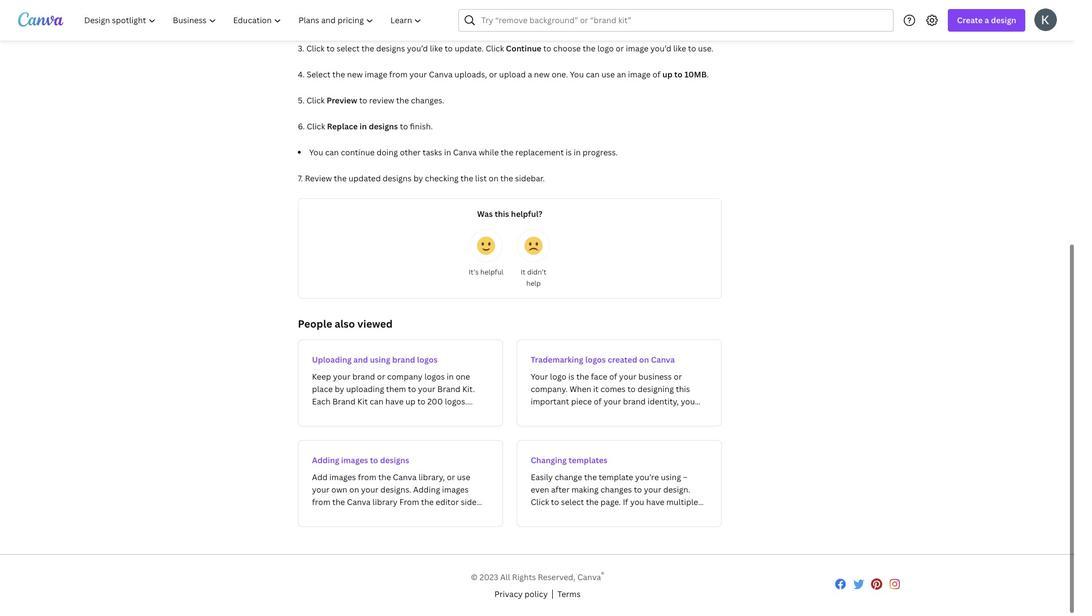 Task type: locate. For each thing, give the bounding box(es) containing it.
progress.
[[583, 147, 618, 158]]

6. click replace in designs to finish.
[[298, 121, 433, 132]]

to left finish. at the left top of the page
[[400, 121, 408, 132]]

6.
[[298, 121, 305, 132]]

finish.
[[410, 121, 433, 132]]

click right 'update.'
[[486, 43, 504, 54]]

1 vertical spatial a
[[528, 69, 533, 80]]

all
[[501, 572, 511, 583]]

can left continue on the left top
[[325, 147, 339, 158]]

1 horizontal spatial on
[[640, 355, 650, 365]]

to left choose
[[544, 43, 552, 54]]

you
[[570, 69, 584, 80], [309, 147, 323, 158]]

viewed
[[358, 317, 393, 331]]

0 horizontal spatial or
[[489, 69, 498, 80]]

you'd
[[407, 43, 428, 54], [651, 43, 672, 54]]

didn't
[[528, 268, 547, 277]]

one.
[[552, 69, 568, 80]]

1 logos from the left
[[417, 355, 438, 365]]

1 vertical spatial can
[[325, 147, 339, 158]]

logos right brand
[[417, 355, 438, 365]]

in right tasks
[[444, 147, 452, 158]]

in right replace
[[360, 121, 367, 132]]

select
[[307, 69, 331, 80]]

1 horizontal spatial can
[[586, 69, 600, 80]]

the
[[362, 43, 375, 54], [583, 43, 596, 54], [333, 69, 345, 80], [397, 95, 409, 106], [501, 147, 514, 158], [334, 173, 347, 184], [461, 173, 474, 184], [501, 173, 514, 184]]

templates
[[569, 455, 608, 466]]

1 horizontal spatial logos
[[586, 355, 606, 365]]

canva inside © 2023 all rights reserved, canva ®
[[578, 572, 602, 583]]

0 horizontal spatial logos
[[417, 355, 438, 365]]

replacement
[[516, 147, 564, 158]]

logos left created
[[586, 355, 606, 365]]

logo
[[598, 43, 614, 54]]

1 horizontal spatial like
[[674, 43, 687, 54]]

terms
[[558, 589, 581, 600]]

a left design
[[985, 15, 990, 25]]

designs right "images"
[[380, 455, 410, 466]]

1 horizontal spatial new
[[534, 69, 550, 80]]

this
[[495, 209, 510, 219]]

in
[[360, 121, 367, 132], [444, 147, 452, 158], [574, 147, 581, 158]]

uploads,
[[455, 69, 487, 80]]

like left 'update.'
[[430, 43, 443, 54]]

5.
[[298, 95, 305, 106]]

© 2023 all rights reserved, canva ®
[[471, 571, 605, 583]]

trademarking logos created on canva
[[531, 355, 675, 365]]

canva
[[429, 69, 453, 80], [453, 147, 477, 158], [651, 355, 675, 365], [578, 572, 602, 583]]

a
[[985, 15, 990, 25], [528, 69, 533, 80]]

you'd up of
[[651, 43, 672, 54]]

you can continue doing other tasks in canva while the replacement is in progress.
[[309, 147, 618, 158]]

on right created
[[640, 355, 650, 365]]

while
[[479, 147, 499, 158]]

click right 5.
[[307, 95, 325, 106]]

0 horizontal spatial a
[[528, 69, 533, 80]]

tasks
[[423, 147, 443, 158]]

to left select
[[327, 43, 335, 54]]

images
[[341, 455, 368, 466]]

helpful
[[481, 268, 504, 277]]

2 new from the left
[[534, 69, 550, 80]]

0 horizontal spatial you'd
[[407, 43, 428, 54]]

1 horizontal spatial a
[[985, 15, 990, 25]]

.
[[707, 69, 709, 80]]

2023
[[480, 572, 499, 583]]

0 horizontal spatial like
[[430, 43, 443, 54]]

up
[[663, 69, 673, 80]]

Try "remove background" or "brand kit" search field
[[482, 10, 887, 31]]

trademarking logos created on canva link
[[517, 340, 722, 427]]

new left one. on the top
[[534, 69, 550, 80]]

click
[[307, 43, 325, 54], [486, 43, 504, 54], [307, 95, 325, 106], [307, 121, 325, 132]]

2 you'd from the left
[[651, 43, 672, 54]]

image
[[626, 43, 649, 54], [365, 69, 388, 80], [629, 69, 651, 80]]

people
[[298, 317, 332, 331]]

trademarking
[[531, 355, 584, 365]]

your
[[410, 69, 427, 80]]

click for 5. click preview to review the changes.
[[307, 95, 325, 106]]

7. review the updated designs by checking the list on the sidebar.
[[298, 173, 545, 184]]

you up review
[[309, 147, 323, 158]]

on right list
[[489, 173, 499, 184]]

you right one. on the top
[[570, 69, 584, 80]]

continue
[[341, 147, 375, 158]]

top level navigation element
[[77, 9, 432, 32]]

0 vertical spatial a
[[985, 15, 990, 25]]

preview
[[327, 95, 357, 106]]

or
[[616, 43, 624, 54], [489, 69, 498, 80]]

1 vertical spatial or
[[489, 69, 498, 80]]

or right logo
[[616, 43, 624, 54]]

1 horizontal spatial you
[[570, 69, 584, 80]]

1 vertical spatial you
[[309, 147, 323, 158]]

you'd up 'your'
[[407, 43, 428, 54]]

a right upload
[[528, 69, 533, 80]]

adding images to designs link
[[298, 441, 503, 528]]

on
[[489, 173, 499, 184], [640, 355, 650, 365]]

privacy
[[495, 589, 523, 600]]

click right 3.
[[307, 43, 325, 54]]

to
[[327, 43, 335, 54], [445, 43, 453, 54], [544, 43, 552, 54], [689, 43, 697, 54], [675, 69, 683, 80], [359, 95, 368, 106], [400, 121, 408, 132], [370, 455, 378, 466]]

image left of
[[629, 69, 651, 80]]

like left the use.
[[674, 43, 687, 54]]

like
[[430, 43, 443, 54], [674, 43, 687, 54]]

image up an
[[626, 43, 649, 54]]

canva up the terms
[[578, 572, 602, 583]]

5. click preview to review the changes.
[[298, 95, 445, 106]]

new
[[347, 69, 363, 80], [534, 69, 550, 80]]

choose
[[554, 43, 581, 54]]

0 vertical spatial you
[[570, 69, 584, 80]]

design
[[992, 15, 1017, 25]]

uploading
[[312, 355, 352, 365]]

can
[[586, 69, 600, 80], [325, 147, 339, 158]]

designs down review
[[369, 121, 398, 132]]

or left upload
[[489, 69, 498, 80]]

update.
[[455, 43, 484, 54]]

designs
[[376, 43, 405, 54], [369, 121, 398, 132], [383, 173, 412, 184], [380, 455, 410, 466]]

0 horizontal spatial you
[[309, 147, 323, 158]]

click right 6.
[[307, 121, 325, 132]]

0 vertical spatial or
[[616, 43, 624, 54]]

0 horizontal spatial in
[[360, 121, 367, 132]]

changing templates link
[[517, 441, 722, 528]]

0 horizontal spatial new
[[347, 69, 363, 80]]

help
[[527, 279, 541, 288]]

list
[[476, 173, 487, 184]]

logos
[[417, 355, 438, 365], [586, 355, 606, 365]]

in right is
[[574, 147, 581, 158]]

1 horizontal spatial you'd
[[651, 43, 672, 54]]

create
[[958, 15, 984, 25]]

0 vertical spatial on
[[489, 173, 499, 184]]

was
[[478, 209, 493, 219]]

3.
[[298, 43, 305, 54]]

2 like from the left
[[674, 43, 687, 54]]

it
[[521, 268, 526, 277]]

canva right created
[[651, 355, 675, 365]]

a inside dropdown button
[[985, 15, 990, 25]]

1 you'd from the left
[[407, 43, 428, 54]]

also
[[335, 317, 355, 331]]

rights
[[513, 572, 536, 583]]

new down select
[[347, 69, 363, 80]]

0 horizontal spatial can
[[325, 147, 339, 158]]

can left use
[[586, 69, 600, 80]]



Task type: vqa. For each thing, say whether or not it's contained in the screenshot.


Task type: describe. For each thing, give the bounding box(es) containing it.
other
[[400, 147, 421, 158]]

changing
[[531, 455, 567, 466]]

uploading and using brand logos
[[312, 355, 438, 365]]

created
[[608, 355, 638, 365]]

4. select the new image from your canva uploads, or upload a new one. you can use an image of up to 10mb .
[[298, 69, 709, 80]]

brand
[[393, 355, 415, 365]]

checking
[[425, 173, 459, 184]]

using
[[370, 355, 391, 365]]

updated
[[349, 173, 381, 184]]

it's
[[469, 268, 479, 277]]

3. click to select the designs you'd like to update. click continue to choose the logo or image you'd like to use.
[[298, 43, 714, 54]]

helpful?
[[511, 209, 543, 219]]

use
[[602, 69, 615, 80]]

0 horizontal spatial on
[[489, 173, 499, 184]]

adding images to designs
[[312, 455, 410, 466]]

1 horizontal spatial in
[[444, 147, 452, 158]]

is
[[566, 147, 572, 158]]

©
[[471, 572, 478, 583]]

people also viewed
[[298, 317, 393, 331]]

to right "images"
[[370, 455, 378, 466]]

create a design
[[958, 15, 1017, 25]]

designs left by
[[383, 173, 412, 184]]

®
[[602, 571, 605, 579]]

reserved,
[[538, 572, 576, 583]]

4.
[[298, 69, 305, 80]]

1 like from the left
[[430, 43, 443, 54]]

continue
[[506, 43, 542, 54]]

terms link
[[558, 589, 581, 601]]

sidebar.
[[515, 173, 545, 184]]

1 horizontal spatial or
[[616, 43, 624, 54]]

1 new from the left
[[347, 69, 363, 80]]

was this helpful?
[[478, 209, 543, 219]]

to left 'update.'
[[445, 43, 453, 54]]

😔 image
[[525, 237, 543, 255]]

use.
[[699, 43, 714, 54]]

uploading and using brand logos link
[[298, 340, 503, 427]]

adding
[[312, 455, 340, 466]]

it's helpful
[[469, 268, 504, 277]]

select
[[337, 43, 360, 54]]

review
[[305, 173, 332, 184]]

kendall parks image
[[1035, 8, 1058, 31]]

policy
[[525, 589, 548, 600]]

canva inside trademarking logos created on canva link
[[651, 355, 675, 365]]

2 logos from the left
[[586, 355, 606, 365]]

🙂 image
[[477, 237, 496, 255]]

replace
[[327, 121, 358, 132]]

privacy policy
[[495, 589, 548, 600]]

an
[[617, 69, 627, 80]]

and
[[354, 355, 368, 365]]

to left the use.
[[689, 43, 697, 54]]

10mb
[[685, 69, 707, 80]]

0 vertical spatial can
[[586, 69, 600, 80]]

designs up from
[[376, 43, 405, 54]]

image left from
[[365, 69, 388, 80]]

by
[[414, 173, 423, 184]]

7.
[[298, 173, 303, 184]]

of
[[653, 69, 661, 80]]

canva right 'your'
[[429, 69, 453, 80]]

privacy policy link
[[495, 589, 548, 601]]

create a design button
[[949, 9, 1026, 32]]

review
[[369, 95, 395, 106]]

it didn't help
[[521, 268, 547, 288]]

canva left the while
[[453, 147, 477, 158]]

to left review
[[359, 95, 368, 106]]

to right the up
[[675, 69, 683, 80]]

click for 6. click replace in designs to finish.
[[307, 121, 325, 132]]

changes.
[[411, 95, 445, 106]]

doing
[[377, 147, 398, 158]]

upload
[[500, 69, 526, 80]]

click for 3. click to select the designs you'd like to update. click continue to choose the logo or image you'd like to use.
[[307, 43, 325, 54]]

2 horizontal spatial in
[[574, 147, 581, 158]]

from
[[390, 69, 408, 80]]

changing templates
[[531, 455, 608, 466]]

1 vertical spatial on
[[640, 355, 650, 365]]



